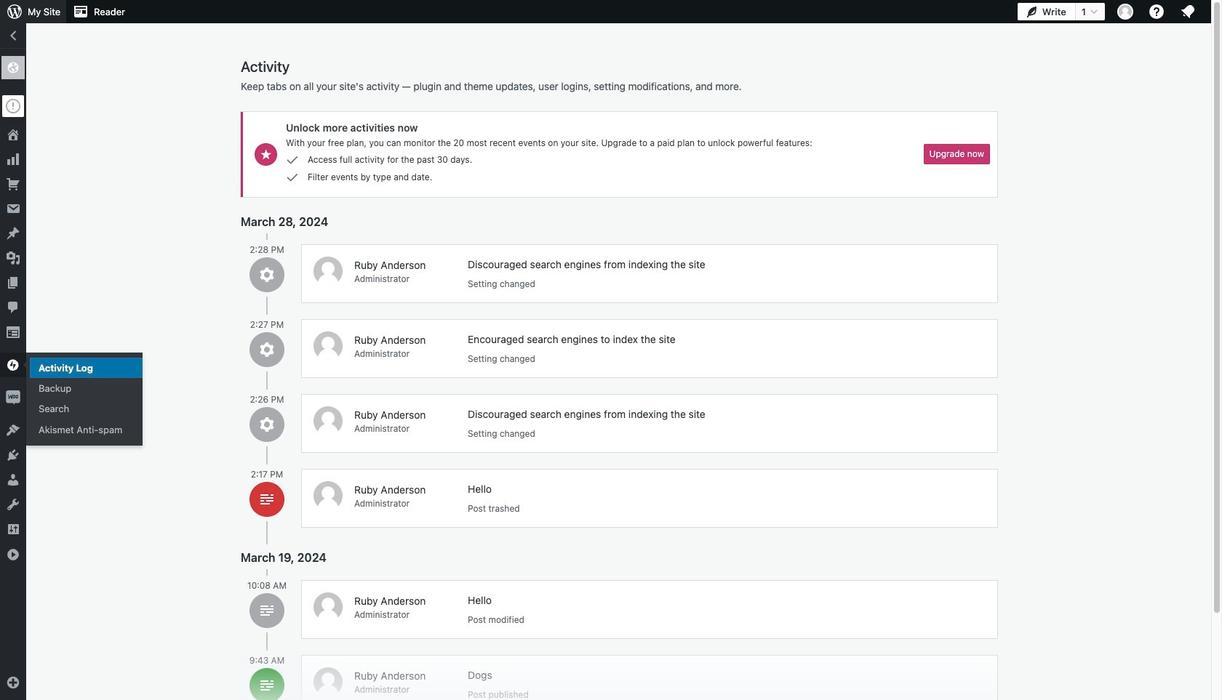 Task type: locate. For each thing, give the bounding box(es) containing it.
1 vertical spatial img image
[[6, 391, 20, 405]]

main content
[[241, 57, 997, 701]]

0 vertical spatial img image
[[6, 358, 20, 373]]

img image
[[6, 358, 20, 373], [6, 391, 20, 405]]

manage your notifications image
[[1179, 3, 1197, 20]]



Task type: vqa. For each thing, say whether or not it's contained in the screenshot.
1st img
yes



Task type: describe. For each thing, give the bounding box(es) containing it.
1 img image from the top
[[6, 358, 20, 373]]

2 img image from the top
[[6, 391, 20, 405]]

help image
[[1148, 3, 1166, 20]]

my profile image
[[1118, 4, 1134, 20]]



